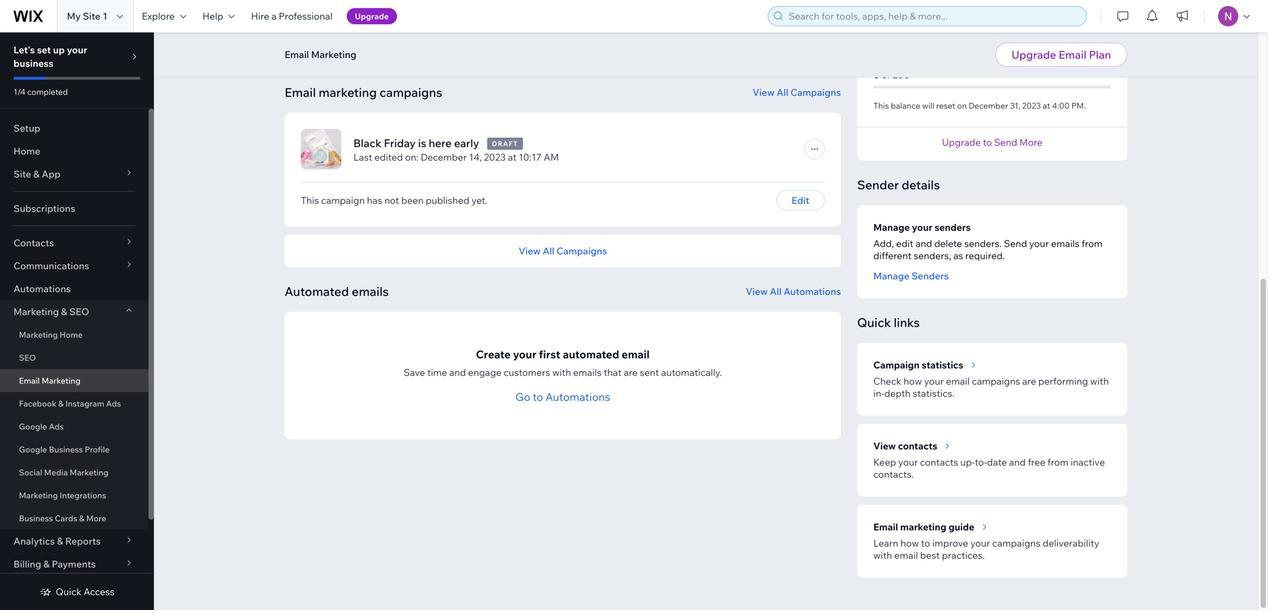Task type: describe. For each thing, give the bounding box(es) containing it.
how for depth
[[904, 376, 923, 387]]

and inside the create your first automated email save time and engage customers with emails that are sent automatically.
[[450, 367, 466, 379]]

your inside check how your email campaigns are performing with in-depth statistics.
[[925, 376, 944, 387]]

go to automations
[[516, 391, 611, 404]]

marketing integrations
[[19, 491, 106, 501]]

marketing for campaigns
[[319, 85, 377, 100]]

automated
[[285, 284, 349, 299]]

profile
[[85, 445, 110, 455]]

last
[[354, 151, 372, 163]]

emails inside manage your senders add, edit and delete senders. send your emails from different senders, as required.
[[1052, 238, 1080, 250]]

all for automated emails
[[770, 286, 782, 298]]

& for seo
[[61, 306, 67, 318]]

1 vertical spatial emails
[[352, 284, 389, 299]]

14,
[[469, 151, 482, 163]]

site & app
[[14, 168, 61, 180]]

email marketing for email marketing button
[[285, 49, 357, 60]]

campaigns inside learn how to improve your campaigns deliverability with email best practices.
[[993, 538, 1041, 550]]

campaign
[[874, 359, 920, 371]]

google ads
[[19, 422, 64, 432]]

generate email button
[[354, 40, 825, 52]]

on:
[[405, 151, 419, 163]]

senders
[[912, 270, 949, 282]]

to-
[[975, 457, 988, 469]]

1 horizontal spatial view all campaigns
[[753, 86, 841, 98]]

facebook
[[19, 399, 56, 409]]

upgrade button
[[347, 8, 397, 24]]

upgrade to send more button
[[943, 136, 1043, 149]]

to for upgrade
[[983, 136, 993, 148]]

manage senders button
[[874, 270, 1112, 282]]

black friday is here early
[[354, 136, 479, 150]]

business inside business cards & more link
[[19, 514, 53, 524]]

manage for manage your senders add, edit and delete senders. send your emails from different senders, as required.
[[874, 222, 910, 233]]

your up edit
[[913, 222, 933, 233]]

automations for go to automations
[[546, 391, 611, 404]]

business
[[14, 57, 54, 69]]

set
[[37, 44, 51, 56]]

billing & payments
[[14, 559, 96, 571]]

learn
[[874, 538, 899, 550]]

draft
[[492, 139, 518, 148]]

automated
[[563, 348, 620, 361]]

inactive
[[1071, 457, 1106, 469]]

let's
[[14, 44, 35, 56]]

quick access button
[[39, 586, 115, 599]]

email inside sidebar element
[[19, 376, 40, 386]]

your right "senders."
[[1030, 238, 1050, 250]]

0 horizontal spatial ads
[[49, 422, 64, 432]]

email down email marketing button
[[285, 85, 316, 100]]

my
[[67, 10, 81, 22]]

Search for tools, apps, help & more... field
[[785, 7, 1083, 26]]

manage for manage senders
[[874, 270, 910, 282]]

email up learn
[[874, 522, 899, 533]]

upgrade email plan
[[1012, 48, 1112, 61]]

contacts
[[14, 237, 54, 249]]

balance
[[891, 101, 921, 111]]

sent
[[640, 367, 659, 379]]

black
[[354, 136, 382, 150]]

send inside manage your senders add, edit and delete senders. send your emails from different senders, as required.
[[1005, 238, 1028, 250]]

your inside learn how to improve your campaigns deliverability with email best practices.
[[971, 538, 991, 550]]

campaign statistics
[[874, 359, 964, 371]]

save
[[404, 367, 425, 379]]

& for app
[[33, 168, 40, 180]]

let's set up your business
[[14, 44, 87, 69]]

business inside google business profile link
[[49, 445, 83, 455]]

social media marketing
[[19, 468, 109, 478]]

plan
[[1090, 48, 1112, 61]]

create
[[476, 348, 511, 361]]

check
[[874, 376, 902, 387]]

is
[[418, 136, 427, 150]]

depth
[[885, 388, 911, 400]]

1 horizontal spatial at
[[1043, 101, 1051, 111]]

upgrade for upgrade
[[355, 11, 389, 21]]

your inside 'let's set up your business'
[[67, 44, 87, 56]]

1 vertical spatial december
[[421, 151, 467, 163]]

view contacts
[[874, 441, 938, 452]]

all for email marketing campaigns
[[777, 86, 789, 98]]

are inside check how your email campaigns are performing with in-depth statistics.
[[1023, 376, 1037, 387]]

marketing inside button
[[311, 49, 357, 60]]

1 vertical spatial 2023
[[484, 151, 506, 163]]

0 horizontal spatial at
[[508, 151, 517, 163]]

communications
[[14, 260, 89, 272]]

analytics & reports
[[14, 536, 101, 548]]

sender
[[858, 177, 899, 193]]

& for reports
[[57, 536, 63, 548]]

0 vertical spatial campaigns
[[380, 85, 443, 100]]

payments
[[52, 559, 96, 571]]

your inside the create your first automated email save time and engage customers with emails that are sent automatically.
[[513, 348, 537, 361]]

campaigns inside check how your email campaigns are performing with in-depth statistics.
[[972, 376, 1021, 387]]

4:00
[[1053, 101, 1070, 111]]

go to automations button
[[516, 389, 611, 405]]

marketing for guide
[[901, 522, 947, 533]]

emails inside the create your first automated email save time and engage customers with emails that are sent automatically.
[[573, 367, 602, 379]]

google ads link
[[0, 416, 149, 438]]

1 horizontal spatial ads
[[106, 399, 121, 409]]

up
[[53, 44, 65, 56]]

marketing inside popup button
[[14, 306, 59, 318]]

edited
[[375, 151, 403, 163]]

this for this campaign has not been published yet.
[[301, 195, 319, 206]]

0 vertical spatial 2023
[[1023, 101, 1042, 111]]

my site 1
[[67, 10, 107, 22]]

sender details
[[858, 177, 941, 193]]

1 horizontal spatial campaigns
[[791, 86, 841, 98]]

keep
[[874, 457, 897, 469]]

31,
[[1011, 101, 1021, 111]]

early
[[454, 136, 479, 150]]

been
[[401, 195, 424, 206]]

0 vertical spatial contacts
[[899, 441, 938, 452]]

on
[[958, 101, 967, 111]]

customers
[[504, 367, 550, 379]]

home link
[[0, 140, 149, 163]]

am
[[544, 151, 559, 163]]

how for best
[[901, 538, 920, 550]]

business cards & more
[[19, 514, 106, 524]]

your inside keep your contacts up-to-date and free from inactive contacts.
[[899, 457, 919, 469]]

instagram
[[65, 399, 104, 409]]

generate email
[[354, 40, 422, 52]]

contacts.
[[874, 469, 914, 481]]

quick for quick links
[[858, 315, 891, 330]]

more for business cards & more
[[86, 514, 106, 524]]

billing
[[14, 559, 41, 571]]

email inside check how your email campaigns are performing with in-depth statistics.
[[947, 376, 970, 387]]

1
[[103, 10, 107, 22]]

help
[[203, 10, 223, 22]]

marketing inside "link"
[[70, 468, 109, 478]]

social
[[19, 468, 42, 478]]



Task type: vqa. For each thing, say whether or not it's contained in the screenshot.
Account Settings link
no



Task type: locate. For each thing, give the bounding box(es) containing it.
1 vertical spatial home
[[60, 330, 83, 340]]

site left app at the left top of the page
[[14, 168, 31, 180]]

setup
[[14, 122, 40, 134]]

1 horizontal spatial automations
[[546, 391, 611, 404]]

1 horizontal spatial email
[[895, 550, 919, 562]]

2 vertical spatial campaigns
[[993, 538, 1041, 550]]

& inside dropdown button
[[33, 168, 40, 180]]

1 horizontal spatial are
[[1023, 376, 1037, 387]]

&
[[33, 168, 40, 180], [61, 306, 67, 318], [58, 399, 64, 409], [79, 514, 84, 524], [57, 536, 63, 548], [43, 559, 50, 571]]

0 horizontal spatial to
[[533, 391, 543, 404]]

1/4 completed
[[14, 87, 68, 97]]

1 vertical spatial manage
[[874, 270, 910, 282]]

email up sent
[[622, 348, 650, 361]]

generate
[[354, 40, 395, 52]]

0 vertical spatial december
[[969, 101, 1009, 111]]

with for learn how to improve your campaigns deliverability with email best practices.
[[874, 550, 893, 562]]

2 horizontal spatial and
[[1010, 457, 1026, 469]]

view all automations button
[[746, 286, 841, 298]]

& left app at the left top of the page
[[33, 168, 40, 180]]

0 vertical spatial seo
[[69, 306, 89, 318]]

0 vertical spatial all
[[777, 86, 789, 98]]

0 vertical spatial email marketing
[[285, 49, 357, 60]]

0 horizontal spatial view all campaigns
[[519, 245, 607, 257]]

0 vertical spatial how
[[904, 376, 923, 387]]

marketing & seo button
[[0, 301, 149, 324]]

0 vertical spatial from
[[1082, 238, 1103, 250]]

seo link
[[0, 347, 149, 370]]

billing & payments button
[[0, 553, 149, 576]]

are left performing
[[1023, 376, 1037, 387]]

& right cards
[[79, 514, 84, 524]]

1 horizontal spatial emails
[[573, 367, 602, 379]]

marketing & seo
[[14, 306, 89, 318]]

2 horizontal spatial to
[[983, 136, 993, 148]]

& down automations link
[[61, 306, 67, 318]]

reports
[[65, 536, 101, 548]]

0 horizontal spatial from
[[1048, 457, 1069, 469]]

to up best
[[922, 538, 931, 550]]

email marketing down the professional
[[285, 49, 357, 60]]

2 manage from the top
[[874, 270, 910, 282]]

marketing home link
[[0, 324, 149, 347]]

google up "social"
[[19, 445, 47, 455]]

campaigns
[[380, 85, 443, 100], [972, 376, 1021, 387], [993, 538, 1041, 550]]

here
[[429, 136, 452, 150]]

performing
[[1039, 376, 1089, 387]]

email marketing up facebook
[[19, 376, 81, 386]]

create your first automated email save time and engage customers with emails that are sent automatically.
[[404, 348, 722, 379]]

email marketing
[[285, 49, 357, 60], [19, 376, 81, 386]]

0 vertical spatial manage
[[874, 222, 910, 233]]

1 vertical spatial google
[[19, 445, 47, 455]]

send right "senders."
[[1005, 238, 1028, 250]]

email down 'hire a professional' link
[[285, 49, 309, 60]]

access
[[84, 586, 115, 598]]

site left 1
[[83, 10, 101, 22]]

email inside learn how to improve your campaigns deliverability with email best practices.
[[895, 550, 919, 562]]

explore
[[142, 10, 175, 22]]

google business profile
[[19, 445, 110, 455]]

automated emails
[[285, 284, 389, 299]]

last edited on: december 14, 2023 at 10:17 am
[[354, 151, 559, 163]]

1 horizontal spatial email marketing
[[285, 49, 357, 60]]

1 manage from the top
[[874, 222, 910, 233]]

0 horizontal spatial this
[[301, 195, 319, 206]]

1 vertical spatial contacts
[[921, 457, 959, 469]]

1 google from the top
[[19, 422, 47, 432]]

marketing down email marketing button
[[319, 85, 377, 100]]

1 vertical spatial email
[[947, 376, 970, 387]]

marketing down "social"
[[19, 491, 58, 501]]

business up social media marketing
[[49, 445, 83, 455]]

1 vertical spatial campaigns
[[557, 245, 607, 257]]

10:17
[[519, 151, 542, 163]]

& down business cards & more
[[57, 536, 63, 548]]

& inside 'dropdown button'
[[43, 559, 50, 571]]

this left campaign
[[301, 195, 319, 206]]

edit
[[792, 195, 810, 206]]

1 horizontal spatial december
[[969, 101, 1009, 111]]

different
[[874, 250, 912, 262]]

yet.
[[472, 195, 488, 206]]

pm.
[[1072, 101, 1087, 111]]

2 horizontal spatial emails
[[1052, 238, 1080, 250]]

1 horizontal spatial from
[[1082, 238, 1103, 250]]

hire
[[251, 10, 269, 22]]

campaign
[[321, 195, 365, 206]]

senders.
[[965, 238, 1002, 250]]

seo down marketing home
[[19, 353, 36, 363]]

this campaign has not been published yet.
[[301, 195, 488, 206]]

0 horizontal spatial automations
[[14, 283, 71, 295]]

a
[[272, 10, 277, 22]]

0 vertical spatial this
[[874, 101, 890, 111]]

statistics
[[922, 359, 964, 371]]

your up the statistics.
[[925, 376, 944, 387]]

are inside the create your first automated email save time and engage customers with emails that are sent automatically.
[[624, 367, 638, 379]]

marketing down the professional
[[311, 49, 357, 60]]

2023 right 31,
[[1023, 101, 1042, 111]]

google for google business profile
[[19, 445, 47, 455]]

manage your senders add, edit and delete senders. send your emails from different senders, as required.
[[874, 222, 1103, 262]]

0 horizontal spatial home
[[14, 145, 40, 157]]

this left the balance
[[874, 101, 890, 111]]

email down statistics
[[947, 376, 970, 387]]

links
[[894, 315, 920, 330]]

contacts left the up-
[[921, 457, 959, 469]]

with inside check how your email campaigns are performing with in-depth statistics.
[[1091, 376, 1110, 387]]

automations for view all automations
[[784, 286, 841, 298]]

how inside learn how to improve your campaigns deliverability with email best practices.
[[901, 538, 920, 550]]

1 horizontal spatial with
[[874, 550, 893, 562]]

first
[[539, 348, 561, 361]]

home down marketing & seo popup button
[[60, 330, 83, 340]]

2 google from the top
[[19, 445, 47, 455]]

email up facebook
[[19, 376, 40, 386]]

email marketing button
[[278, 45, 363, 65]]

quick access
[[56, 586, 115, 598]]

1 horizontal spatial view all campaigns button
[[753, 86, 841, 99]]

view inside button
[[746, 286, 768, 298]]

& inside popup button
[[61, 306, 67, 318]]

2 vertical spatial emails
[[573, 367, 602, 379]]

email marketing inside email marketing link
[[19, 376, 81, 386]]

to inside learn how to improve your campaigns deliverability with email best practices.
[[922, 538, 931, 550]]

app
[[42, 168, 61, 180]]

marketing up marketing home
[[14, 306, 59, 318]]

0 vertical spatial business
[[49, 445, 83, 455]]

with right performing
[[1091, 376, 1110, 387]]

facebook & instagram ads
[[19, 399, 121, 409]]

more inside button
[[1020, 136, 1043, 148]]

1 vertical spatial this
[[301, 195, 319, 206]]

automations inside sidebar element
[[14, 283, 71, 295]]

1 horizontal spatial upgrade
[[943, 136, 981, 148]]

your
[[67, 44, 87, 56], [913, 222, 933, 233], [1030, 238, 1050, 250], [513, 348, 537, 361], [925, 376, 944, 387], [899, 457, 919, 469], [971, 538, 991, 550]]

seo down automations link
[[69, 306, 89, 318]]

contacts up contacts.
[[899, 441, 938, 452]]

0 horizontal spatial view all campaigns button
[[519, 245, 607, 257]]

1 vertical spatial email marketing
[[19, 376, 81, 386]]

quick down "billing & payments" 'dropdown button'
[[56, 586, 82, 598]]

marketing up best
[[901, 522, 947, 533]]

from inside manage your senders add, edit and delete senders. send your emails from different senders, as required.
[[1082, 238, 1103, 250]]

sidebar element
[[0, 32, 154, 611]]

& right facebook
[[58, 399, 64, 409]]

analytics
[[14, 536, 55, 548]]

manage inside manage your senders add, edit and delete senders. send your emails from different senders, as required.
[[874, 222, 910, 233]]

0 horizontal spatial december
[[421, 151, 467, 163]]

home down setup
[[14, 145, 40, 157]]

with down learn
[[874, 550, 893, 562]]

december down here at the left top of page
[[421, 151, 467, 163]]

setup link
[[0, 117, 149, 140]]

1 horizontal spatial quick
[[858, 315, 891, 330]]

with down first
[[553, 367, 571, 379]]

more down 31,
[[1020, 136, 1043, 148]]

deliverability
[[1043, 538, 1100, 550]]

0 horizontal spatial campaigns
[[557, 245, 607, 257]]

upgrade for upgrade email plan
[[1012, 48, 1057, 61]]

marketing up facebook & instagram ads
[[42, 376, 81, 386]]

cards
[[55, 514, 77, 524]]

200
[[893, 69, 910, 81]]

& inside dropdown button
[[57, 536, 63, 548]]

manage down the different
[[874, 270, 910, 282]]

2 vertical spatial upgrade
[[943, 136, 981, 148]]

1 vertical spatial view all campaigns
[[519, 245, 607, 257]]

in-
[[874, 388, 885, 400]]

completed
[[27, 87, 68, 97]]

check how your email campaigns are performing with in-depth statistics.
[[874, 376, 1110, 400]]

how down campaign statistics
[[904, 376, 923, 387]]

date
[[988, 457, 1008, 469]]

manage up the add,
[[874, 222, 910, 233]]

1 horizontal spatial home
[[60, 330, 83, 340]]

0 vertical spatial home
[[14, 145, 40, 157]]

how inside check how your email campaigns are performing with in-depth statistics.
[[904, 376, 923, 387]]

your up practices.
[[971, 538, 991, 550]]

with inside learn how to improve your campaigns deliverability with email best practices.
[[874, 550, 893, 562]]

0 vertical spatial site
[[83, 10, 101, 22]]

google business profile link
[[0, 438, 149, 461]]

and right time
[[450, 367, 466, 379]]

as
[[954, 250, 964, 262]]

0 horizontal spatial seo
[[19, 353, 36, 363]]

1 vertical spatial business
[[19, 514, 53, 524]]

and up senders,
[[916, 238, 933, 250]]

email marketing campaigns
[[285, 85, 443, 100]]

december right on
[[969, 101, 1009, 111]]

ads right instagram in the bottom left of the page
[[106, 399, 121, 409]]

1 horizontal spatial marketing
[[901, 522, 947, 533]]

upgrade for upgrade to send more
[[943, 136, 981, 148]]

your down view contacts
[[899, 457, 919, 469]]

help button
[[194, 0, 243, 32]]

google down facebook
[[19, 422, 47, 432]]

1 horizontal spatial site
[[83, 10, 101, 22]]

up-
[[961, 457, 975, 469]]

to right go
[[533, 391, 543, 404]]

2 horizontal spatial with
[[1091, 376, 1110, 387]]

campaigns up black friday is here early
[[380, 85, 443, 100]]

email right generate
[[398, 40, 422, 52]]

upgrade
[[355, 11, 389, 21], [1012, 48, 1057, 61], [943, 136, 981, 148]]

with for check how your email campaigns are performing with in-depth statistics.
[[1091, 376, 1110, 387]]

this for this balance will reset on december 31, 2023 at 4:00 pm.
[[874, 101, 890, 111]]

quick inside quick access "button"
[[56, 586, 82, 598]]

0 horizontal spatial more
[[86, 514, 106, 524]]

subscriptions
[[14, 203, 75, 215]]

quick
[[858, 315, 891, 330], [56, 586, 82, 598]]

more inside sidebar element
[[86, 514, 106, 524]]

campaigns left deliverability
[[993, 538, 1041, 550]]

1 horizontal spatial this
[[874, 101, 890, 111]]

your right up at the left top
[[67, 44, 87, 56]]

seo inside popup button
[[69, 306, 89, 318]]

2 vertical spatial all
[[770, 286, 782, 298]]

2023 down draft
[[484, 151, 506, 163]]

with inside the create your first automated email save time and engage customers with emails that are sent automatically.
[[553, 367, 571, 379]]

0 vertical spatial to
[[983, 136, 993, 148]]

not
[[385, 195, 399, 206]]

more for upgrade to send more
[[1020, 136, 1043, 148]]

automatically.
[[662, 367, 722, 379]]

are right "that" at bottom
[[624, 367, 638, 379]]

1 vertical spatial all
[[543, 245, 555, 257]]

2 horizontal spatial automations
[[784, 286, 841, 298]]

& for payments
[[43, 559, 50, 571]]

email
[[622, 348, 650, 361], [947, 376, 970, 387], [895, 550, 919, 562]]

1 horizontal spatial seo
[[69, 306, 89, 318]]

email inside the create your first automated email save time and engage customers with emails that are sent automatically.
[[622, 348, 650, 361]]

at
[[1043, 101, 1051, 111], [508, 151, 517, 163]]

to down this balance will reset on december 31, 2023 at 4:00 pm.
[[983, 136, 993, 148]]

0 horizontal spatial email marketing
[[19, 376, 81, 386]]

practices.
[[942, 550, 985, 562]]

email marketing guide
[[874, 522, 975, 533]]

1 vertical spatial send
[[1005, 238, 1028, 250]]

email marketing inside email marketing button
[[285, 49, 357, 60]]

& for instagram
[[58, 399, 64, 409]]

quick for quick access
[[56, 586, 82, 598]]

0 vertical spatial and
[[916, 238, 933, 250]]

upgrade up 31,
[[1012, 48, 1057, 61]]

1 horizontal spatial to
[[922, 538, 931, 550]]

0 vertical spatial marketing
[[319, 85, 377, 100]]

1 vertical spatial upgrade
[[1012, 48, 1057, 61]]

has
[[367, 195, 383, 206]]

quick left links
[[858, 315, 891, 330]]

2 horizontal spatial email
[[947, 376, 970, 387]]

at down draft
[[508, 151, 517, 163]]

1 vertical spatial site
[[14, 168, 31, 180]]

upgrade to send more
[[943, 136, 1043, 148]]

0 vertical spatial quick
[[858, 315, 891, 330]]

0 horizontal spatial and
[[450, 367, 466, 379]]

0 vertical spatial view all campaigns
[[753, 86, 841, 98]]

view all campaigns button
[[753, 86, 841, 99], [519, 245, 607, 257]]

that
[[604, 367, 622, 379]]

marketing down marketing & seo on the bottom left of page
[[19, 330, 58, 340]]

ads up google business profile
[[49, 422, 64, 432]]

1 vertical spatial seo
[[19, 353, 36, 363]]

0 horizontal spatial 2023
[[484, 151, 506, 163]]

your up customers
[[513, 348, 537, 361]]

communications button
[[0, 255, 149, 278]]

time
[[428, 367, 447, 379]]

best
[[921, 550, 940, 562]]

1 vertical spatial at
[[508, 151, 517, 163]]

upgrade up generate
[[355, 11, 389, 21]]

0 of 200
[[874, 69, 910, 81]]

from inside keep your contacts up-to-date and free from inactive contacts.
[[1048, 457, 1069, 469]]

site inside dropdown button
[[14, 168, 31, 180]]

required.
[[966, 250, 1006, 262]]

0 vertical spatial upgrade
[[355, 11, 389, 21]]

automations link
[[0, 278, 149, 301]]

at left "4:00" at top right
[[1043, 101, 1051, 111]]

email down learn
[[895, 550, 919, 562]]

0 horizontal spatial email
[[622, 348, 650, 361]]

0 horizontal spatial site
[[14, 168, 31, 180]]

to for go
[[533, 391, 543, 404]]

all inside button
[[770, 286, 782, 298]]

1 vertical spatial to
[[533, 391, 543, 404]]

0 horizontal spatial are
[[624, 367, 638, 379]]

0 horizontal spatial with
[[553, 367, 571, 379]]

media
[[44, 468, 68, 478]]

1/4
[[14, 87, 25, 97]]

& right billing
[[43, 559, 50, 571]]

quick links
[[858, 315, 920, 330]]

0 vertical spatial more
[[1020, 136, 1043, 148]]

0 vertical spatial campaigns
[[791, 86, 841, 98]]

1 vertical spatial and
[[450, 367, 466, 379]]

edit button
[[777, 191, 825, 211]]

manage inside button
[[874, 270, 910, 282]]

1 horizontal spatial and
[[916, 238, 933, 250]]

2 vertical spatial and
[[1010, 457, 1026, 469]]

email
[[398, 40, 422, 52], [1059, 48, 1087, 61], [285, 49, 309, 60], [285, 85, 316, 100], [19, 376, 40, 386], [874, 522, 899, 533]]

contacts inside keep your contacts up-to-date and free from inactive contacts.
[[921, 457, 959, 469]]

view all automations
[[746, 286, 841, 298]]

business up analytics
[[19, 514, 53, 524]]

and inside keep your contacts up-to-date and free from inactive contacts.
[[1010, 457, 1026, 469]]

0
[[874, 69, 880, 81]]

upgrade down on
[[943, 136, 981, 148]]

email marketing for email marketing link
[[19, 376, 81, 386]]

1 vertical spatial how
[[901, 538, 920, 550]]

google for google ads
[[19, 422, 47, 432]]

1 vertical spatial view all campaigns button
[[519, 245, 607, 257]]

business
[[49, 445, 83, 455], [19, 514, 53, 524]]

0 vertical spatial view all campaigns button
[[753, 86, 841, 99]]

and left free
[[1010, 457, 1026, 469]]

email left plan
[[1059, 48, 1087, 61]]

this balance will reset on december 31, 2023 at 4:00 pm.
[[874, 101, 1087, 111]]

1 vertical spatial campaigns
[[972, 376, 1021, 387]]

1 vertical spatial more
[[86, 514, 106, 524]]

are
[[624, 367, 638, 379], [1023, 376, 1037, 387]]

send down 31,
[[995, 136, 1018, 148]]

send inside button
[[995, 136, 1018, 148]]

and inside manage your senders add, edit and delete senders. send your emails from different senders, as required.
[[916, 238, 933, 250]]

how down "email marketing guide"
[[901, 538, 920, 550]]

marketing up integrations
[[70, 468, 109, 478]]

0 horizontal spatial quick
[[56, 586, 82, 598]]

hire a professional
[[251, 10, 333, 22]]

0 horizontal spatial upgrade
[[355, 11, 389, 21]]

campaigns left performing
[[972, 376, 1021, 387]]

more up reports
[[86, 514, 106, 524]]



